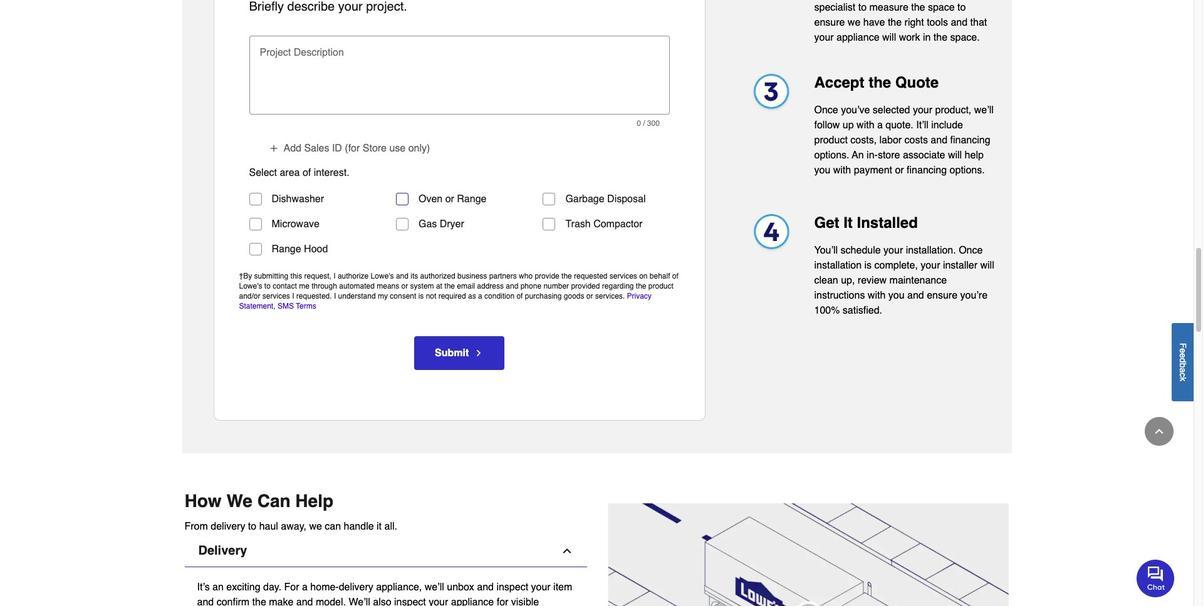 Task type: describe. For each thing, give the bounding box(es) containing it.
2 e from the top
[[1179, 353, 1189, 358]]

your left item
[[531, 582, 551, 594]]

gas
[[419, 219, 437, 230]]

submit button
[[414, 337, 505, 370]]

product inside once you've selected your product, we'll follow up with a quote. it'll include product costs, labor costs and financing options. an in-store associate will help you with payment or financing options.
[[815, 135, 848, 146]]

means
[[377, 282, 400, 291]]

understand
[[338, 292, 376, 301]]

requested
[[574, 272, 608, 281]]

this
[[291, 272, 302, 281]]

compactor
[[594, 219, 643, 230]]

range hood
[[272, 244, 328, 255]]

d
[[1179, 358, 1189, 363]]

up,
[[842, 275, 856, 287]]

number
[[544, 282, 569, 291]]

once you've selected your product, we'll follow up with a quote. it'll include product costs, labor costs and financing options. an in-store associate will help you with payment or financing options.
[[815, 105, 994, 176]]

business
[[458, 272, 487, 281]]

, sms terms
[[274, 302, 316, 311]]

handle
[[344, 522, 374, 533]]

and down for
[[296, 597, 313, 607]]

0 horizontal spatial of
[[303, 167, 311, 178]]

0 vertical spatial lowe's
[[371, 272, 394, 281]]

get it installed
[[815, 215, 919, 232]]

plus image
[[269, 143, 279, 153]]

and up appliance
[[477, 582, 494, 594]]

and inside once you've selected your product, we'll follow up with a quote. it'll include product costs, labor costs and financing options. an in-store associate will help you with payment or financing options.
[[931, 135, 948, 146]]

1 vertical spatial options.
[[950, 165, 985, 176]]

through
[[312, 282, 337, 291]]

a video describing appliance delivery and steps you can take to help ensure a seamless delivery. image
[[607, 504, 1010, 607]]

costs
[[905, 135, 929, 146]]

from
[[185, 522, 208, 533]]

,
[[274, 302, 276, 311]]

automated
[[339, 282, 375, 291]]

accept the quote
[[815, 74, 939, 92]]

follow
[[815, 120, 840, 131]]

trash
[[566, 219, 591, 230]]

we'll inside it's an exciting day. for a home-delivery appliance, we'll unbox and inspect your item and confirm the make and model. we'll also inspect your appliance for visibl
[[425, 582, 444, 594]]

we
[[309, 522, 322, 533]]

1 e from the top
[[1179, 349, 1189, 353]]

complete,
[[875, 260, 919, 272]]

submit
[[435, 348, 469, 359]]

it's an exciting day. for a home-delivery appliance, we'll unbox and inspect your item and confirm the make and model. we'll also inspect your appliance for visibl
[[197, 582, 573, 607]]

away,
[[281, 522, 307, 533]]

a inside † by submitting this request, i authorize                         lowe's and its authorized business partners who                         provide the requested services on behalf of lowe's                         to contact me through automated means or system at the                         email address and phone number provided regarding the                         product and/or services i requested. i understand my                         consent is not required as a condition of purchasing                         goods or services.
[[478, 292, 483, 301]]

0 vertical spatial inspect
[[497, 582, 529, 594]]

0 vertical spatial financing
[[951, 135, 991, 146]]

select area of interest.
[[249, 167, 350, 178]]

contact
[[273, 282, 297, 291]]

0 vertical spatial delivery
[[211, 522, 245, 533]]

we'll inside once you've selected your product, we'll follow up with a quote. it'll include product costs, labor costs and financing options. an in-store associate will help you with payment or financing options.
[[975, 105, 994, 116]]

statement
[[239, 302, 274, 311]]

microwave
[[272, 219, 320, 230]]

i down through on the top
[[334, 292, 336, 301]]

0 horizontal spatial to
[[248, 522, 257, 533]]

your down installation.
[[921, 260, 941, 272]]

your down unbox
[[429, 597, 449, 607]]

it
[[377, 522, 382, 533]]

its
[[411, 272, 418, 281]]

purchasing
[[525, 292, 562, 301]]

provide
[[535, 272, 560, 281]]

once inside you'll schedule your installation. once installation is complete, your installer will clean up, review maintenance instructions with you and ensure you're 100% satisfied.
[[959, 245, 983, 257]]

the up privacy
[[636, 282, 647, 291]]

or right oven
[[446, 194, 455, 205]]

who
[[519, 272, 533, 281]]

my
[[378, 292, 388, 301]]

dishwasher
[[272, 194, 324, 205]]

chevron right image
[[474, 349, 484, 359]]

not
[[426, 292, 437, 301]]

or up consent
[[402, 282, 408, 291]]

help
[[965, 150, 984, 161]]

add sales id (for store use only) button
[[268, 141, 431, 155]]

store
[[363, 143, 387, 154]]

only)
[[409, 143, 430, 154]]

review
[[858, 275, 887, 287]]

privacy statement link
[[239, 292, 652, 311]]

authorized
[[420, 272, 456, 281]]

and down it's
[[197, 597, 214, 607]]

or inside once you've selected your product, we'll follow up with a quote. it'll include product costs, labor costs and financing options. an in-store associate will help you with payment or financing options.
[[896, 165, 905, 176]]

home-
[[311, 582, 339, 594]]

to inside † by submitting this request, i authorize                         lowe's and its authorized business partners who                         provide the requested services on behalf of lowe's                         to contact me through automated means or system at the                         email address and phone number provided regarding the                         product and/or services i requested. i understand my                         consent is not required as a condition of purchasing                         goods or services.
[[264, 282, 271, 291]]

gas dryer
[[419, 219, 465, 230]]

is inside † by submitting this request, i authorize                         lowe's and its authorized business partners who                         provide the requested services on behalf of lowe's                         to contact me through automated means or system at the                         email address and phone number provided regarding the                         product and/or services i requested. i understand my                         consent is not required as a condition of purchasing                         goods or services.
[[419, 292, 424, 301]]

you'll
[[815, 245, 838, 257]]

payment
[[854, 165, 893, 176]]

system
[[410, 282, 434, 291]]

the inside it's an exciting day. for a home-delivery appliance, we'll unbox and inspect your item and confirm the make and model. we'll also inspect your appliance for visibl
[[252, 597, 266, 607]]

the up required
[[445, 282, 455, 291]]

address
[[477, 282, 504, 291]]

will inside once you've selected your product, we'll follow up with a quote. it'll include product costs, labor costs and financing options. an in-store associate will help you with payment or financing options.
[[949, 150, 963, 161]]

maintenance
[[890, 275, 948, 287]]

sales
[[304, 143, 329, 154]]

terms
[[296, 302, 316, 311]]

help
[[296, 492, 334, 512]]

haul
[[259, 522, 278, 533]]

a inside once you've selected your product, we'll follow up with a quote. it'll include product costs, labor costs and financing options. an in-store associate will help you with payment or financing options.
[[878, 120, 883, 131]]

item
[[554, 582, 573, 594]]

consent
[[390, 292, 417, 301]]

1 horizontal spatial services
[[610, 272, 638, 281]]

by
[[243, 272, 252, 281]]

area
[[280, 167, 300, 178]]

f e e d b a c k button
[[1173, 323, 1194, 402]]

how we can help
[[185, 492, 334, 512]]

from delivery to haul away, we can handle it all.
[[185, 522, 397, 533]]

it's
[[197, 582, 210, 594]]

it'll
[[917, 120, 929, 131]]

you inside you'll schedule your installation. once installation is complete, your installer will clean up, review maintenance instructions with you and ensure you're 100% satisfied.
[[889, 290, 905, 302]]

2 vertical spatial of
[[517, 292, 523, 301]]

sms terms link
[[278, 302, 316, 311]]

interest.
[[314, 167, 350, 178]]



Task type: vqa. For each thing, say whether or not it's contained in the screenshot.
middle that
no



Task type: locate. For each thing, give the bounding box(es) containing it.
1 vertical spatial we'll
[[425, 582, 444, 594]]

sms
[[278, 302, 294, 311]]

in-
[[867, 150, 878, 161]]

1 horizontal spatial will
[[981, 260, 995, 272]]

to left haul
[[248, 522, 257, 533]]

will right installer
[[981, 260, 995, 272]]

with down review
[[868, 290, 886, 302]]

and down maintenance at the right of page
[[908, 290, 925, 302]]

0 vertical spatial services
[[610, 272, 638, 281]]

you're
[[961, 290, 988, 302]]

dryer
[[440, 219, 465, 230]]

1 horizontal spatial you
[[889, 290, 905, 302]]

0 vertical spatial range
[[457, 194, 487, 205]]

0 vertical spatial product
[[815, 135, 848, 146]]

chat invite button image
[[1137, 560, 1176, 598]]

an icon of a number three. image for accept the quote
[[747, 73, 795, 115]]

inspect down appliance,
[[394, 597, 426, 607]]

1 vertical spatial inspect
[[394, 597, 426, 607]]

2 horizontal spatial of
[[673, 272, 679, 281]]

lowe's
[[371, 272, 394, 281], [239, 282, 262, 291]]

installation.
[[906, 245, 957, 257]]

0 horizontal spatial lowe's
[[239, 282, 262, 291]]

oven
[[419, 194, 443, 205]]

†
[[239, 272, 243, 281]]

select
[[249, 167, 277, 178]]

1 horizontal spatial financing
[[951, 135, 991, 146]]

and down partners
[[506, 282, 519, 291]]

(for
[[345, 143, 360, 154]]

1 horizontal spatial delivery
[[339, 582, 374, 594]]

0 horizontal spatial delivery
[[211, 522, 245, 533]]

0 horizontal spatial you
[[815, 165, 831, 176]]

1 vertical spatial financing
[[907, 165, 948, 176]]

for
[[497, 597, 509, 607]]

a up 'k' on the right of page
[[1179, 368, 1189, 373]]

and left its
[[396, 272, 409, 281]]

an icon of a number three. image for get it installed
[[747, 213, 795, 255]]

with inside you'll schedule your installation. once installation is complete, your installer will clean up, review maintenance instructions with you and ensure you're 100% satisfied.
[[868, 290, 886, 302]]

options.
[[815, 150, 850, 161], [950, 165, 985, 176]]

300
[[648, 119, 660, 128]]

accept
[[815, 74, 865, 92]]

an
[[213, 582, 224, 594]]

product down follow
[[815, 135, 848, 146]]

scroll to top element
[[1146, 418, 1174, 446]]

you down follow
[[815, 165, 831, 176]]

lowe's up and/or
[[239, 282, 262, 291]]

a up labor
[[878, 120, 883, 131]]

you've
[[842, 105, 871, 116]]

it
[[844, 215, 853, 232]]

product down behalf in the right of the page
[[649, 282, 674, 291]]

on
[[640, 272, 648, 281]]

1 an icon of a number three. image from the top
[[747, 73, 795, 115]]

1 horizontal spatial is
[[865, 260, 872, 272]]

or down provided
[[587, 292, 593, 301]]

trash compactor
[[566, 219, 643, 230]]

chevron up image
[[561, 545, 573, 558]]

1 horizontal spatial to
[[264, 282, 271, 291]]

the up selected
[[869, 74, 892, 92]]

1 vertical spatial product
[[649, 282, 674, 291]]

1 vertical spatial an icon of a number three. image
[[747, 213, 795, 255]]

0 horizontal spatial once
[[815, 105, 839, 116]]

a inside f e e d b a c k button
[[1179, 368, 1189, 373]]

will inside you'll schedule your installation. once installation is complete, your installer will clean up, review maintenance instructions with you and ensure you're 100% satisfied.
[[981, 260, 995, 272]]

0 vertical spatial will
[[949, 150, 963, 161]]

appliance,
[[376, 582, 422, 594]]

services up regarding
[[610, 272, 638, 281]]

selected
[[873, 105, 911, 116]]

ensure
[[927, 290, 958, 302]]

product,
[[936, 105, 972, 116]]

get
[[815, 215, 840, 232]]

is up review
[[865, 260, 872, 272]]

the down day.
[[252, 597, 266, 607]]

satisfied.
[[843, 306, 883, 317]]

authorize
[[338, 272, 369, 281]]

0 horizontal spatial we'll
[[425, 582, 444, 594]]

for
[[284, 582, 299, 594]]

0 horizontal spatial product
[[649, 282, 674, 291]]

e
[[1179, 349, 1189, 353], [1179, 353, 1189, 358]]

your up it'll
[[914, 105, 933, 116]]

lowe's up means
[[371, 272, 394, 281]]

is inside you'll schedule your installation. once installation is complete, your installer will clean up, review maintenance instructions with you and ensure you're 100% satisfied.
[[865, 260, 872, 272]]

100%
[[815, 306, 840, 317]]

1 horizontal spatial range
[[457, 194, 487, 205]]

0 vertical spatial of
[[303, 167, 311, 178]]

financing down associate
[[907, 165, 948, 176]]

privacy
[[627, 292, 652, 301]]

delivery up we'll
[[339, 582, 374, 594]]

of
[[303, 167, 311, 178], [673, 272, 679, 281], [517, 292, 523, 301]]

options. left an
[[815, 150, 850, 161]]

requested.
[[296, 292, 332, 301]]

labor
[[880, 135, 902, 146]]

1 vertical spatial with
[[834, 165, 852, 176]]

you inside once you've selected your product, we'll follow up with a quote. it'll include product costs, labor costs and financing options. an in-store associate will help you with payment or financing options.
[[815, 165, 831, 176]]

a right for
[[302, 582, 308, 594]]

0 horizontal spatial is
[[419, 292, 424, 301]]

and/or
[[239, 292, 261, 301]]

1 vertical spatial to
[[248, 522, 257, 533]]

1 horizontal spatial inspect
[[497, 582, 529, 594]]

confirm
[[217, 597, 250, 607]]

unbox
[[447, 582, 475, 594]]

1 vertical spatial you
[[889, 290, 905, 302]]

installation
[[815, 260, 862, 272]]

a right as
[[478, 292, 483, 301]]

0 vertical spatial you
[[815, 165, 831, 176]]

0 vertical spatial with
[[857, 120, 875, 131]]

will left help
[[949, 150, 963, 161]]

include
[[932, 120, 964, 131]]

we
[[227, 492, 253, 512]]

1 horizontal spatial once
[[959, 245, 983, 257]]

partners
[[490, 272, 517, 281]]

range down microwave
[[272, 244, 301, 255]]

an icon of a number three. image
[[747, 73, 795, 115], [747, 213, 795, 255]]

0 vertical spatial is
[[865, 260, 872, 272]]

phone
[[521, 282, 542, 291]]

0
[[637, 119, 641, 128]]

product
[[815, 135, 848, 146], [649, 282, 674, 291]]

2 vertical spatial with
[[868, 290, 886, 302]]

1 vertical spatial of
[[673, 272, 679, 281]]

we'll left unbox
[[425, 582, 444, 594]]

0 horizontal spatial services
[[263, 292, 290, 301]]

options. down help
[[950, 165, 985, 176]]

of down phone
[[517, 292, 523, 301]]

0 vertical spatial an icon of a number three. image
[[747, 73, 795, 115]]

can
[[257, 492, 291, 512]]

and
[[931, 135, 948, 146], [396, 272, 409, 281], [506, 282, 519, 291], [908, 290, 925, 302], [477, 582, 494, 594], [197, 597, 214, 607], [296, 597, 313, 607]]

inspect up for
[[497, 582, 529, 594]]

services up ,
[[263, 292, 290, 301]]

required
[[439, 292, 466, 301]]

request,
[[304, 272, 332, 281]]

1 vertical spatial is
[[419, 292, 424, 301]]

e up b
[[1179, 353, 1189, 358]]

1 horizontal spatial lowe's
[[371, 272, 394, 281]]

1 vertical spatial lowe's
[[239, 282, 262, 291]]

your up complete,
[[884, 245, 904, 257]]

instructions
[[815, 290, 866, 302]]

of right area
[[303, 167, 311, 178]]

delivery inside it's an exciting day. for a home-delivery appliance, we'll unbox and inspect your item and confirm the make and model. we'll also inspect your appliance for visibl
[[339, 582, 374, 594]]

id
[[332, 143, 342, 154]]

and inside you'll schedule your installation. once installation is complete, your installer will clean up, review maintenance instructions with you and ensure you're 100% satisfied.
[[908, 290, 925, 302]]

0 horizontal spatial options.
[[815, 150, 850, 161]]

regarding
[[602, 282, 634, 291]]

1 vertical spatial range
[[272, 244, 301, 255]]

and down include
[[931, 135, 948, 146]]

projectDescription text field
[[254, 53, 665, 109]]

a inside it's an exciting day. for a home-delivery appliance, we'll unbox and inspect your item and confirm the make and model. we'll also inspect your appliance for visibl
[[302, 582, 308, 594]]

0 vertical spatial to
[[264, 282, 271, 291]]

associate
[[903, 150, 946, 161]]

0 vertical spatial once
[[815, 105, 839, 116]]

we'll right product,
[[975, 105, 994, 116]]

a
[[878, 120, 883, 131], [478, 292, 483, 301], [1179, 368, 1189, 373], [302, 582, 308, 594]]

1 horizontal spatial options.
[[950, 165, 985, 176]]

your inside once you've selected your product, we'll follow up with a quote. it'll include product costs, labor costs and financing options. an in-store associate will help you with payment or financing options.
[[914, 105, 933, 116]]

or
[[896, 165, 905, 176], [446, 194, 455, 205], [402, 282, 408, 291], [587, 292, 593, 301]]

we'll
[[975, 105, 994, 116], [425, 582, 444, 594]]

0 vertical spatial we'll
[[975, 105, 994, 116]]

range up dryer
[[457, 194, 487, 205]]

e up d
[[1179, 349, 1189, 353]]

i up , sms terms
[[292, 292, 294, 301]]

delivery up delivery
[[211, 522, 245, 533]]

inspect
[[497, 582, 529, 594], [394, 597, 426, 607]]

with up "costs,"
[[857, 120, 875, 131]]

0 horizontal spatial range
[[272, 244, 301, 255]]

use
[[390, 143, 406, 154]]

0 horizontal spatial will
[[949, 150, 963, 161]]

2 an icon of a number three. image from the top
[[747, 213, 795, 255]]

with left payment
[[834, 165, 852, 176]]

1 vertical spatial services
[[263, 292, 290, 301]]

the up "number" in the left top of the page
[[562, 272, 572, 281]]

† by submitting this request, i authorize                         lowe's and its authorized business partners who                         provide the requested services on behalf of lowe's                         to contact me through automated means or system at the                         email address and phone number provided regarding the                         product and/or services i requested. i understand my                         consent is not required as a condition of purchasing                         goods or services.
[[239, 272, 679, 301]]

to down submitting
[[264, 282, 271, 291]]

costs,
[[851, 135, 877, 146]]

or down store
[[896, 165, 905, 176]]

email
[[457, 282, 475, 291]]

you down maintenance at the right of page
[[889, 290, 905, 302]]

k
[[1179, 377, 1189, 382]]

0 horizontal spatial inspect
[[394, 597, 426, 607]]

product inside † by submitting this request, i authorize                         lowe's and its authorized business partners who                         provide the requested services on behalf of lowe's                         to contact me through automated means or system at the                         email address and phone number provided regarding the                         product and/or services i requested. i understand my                         consent is not required as a condition of purchasing                         goods or services.
[[649, 282, 674, 291]]

privacy statement
[[239, 292, 652, 311]]

1 horizontal spatial product
[[815, 135, 848, 146]]

once inside once you've selected your product, we'll follow up with a quote. it'll include product costs, labor costs and financing options. an in-store associate will help you with payment or financing options.
[[815, 105, 839, 116]]

i up through on the top
[[334, 272, 336, 281]]

of right behalf in the right of the page
[[673, 272, 679, 281]]

goods
[[564, 292, 585, 301]]

1 vertical spatial once
[[959, 245, 983, 257]]

once up installer
[[959, 245, 983, 257]]

/
[[643, 119, 646, 128]]

day.
[[263, 582, 282, 594]]

financing up help
[[951, 135, 991, 146]]

1 horizontal spatial we'll
[[975, 105, 994, 116]]

at
[[436, 282, 443, 291]]

you'll schedule your installation. once installation is complete, your installer will clean up, review maintenance instructions with you and ensure you're 100% satisfied.
[[815, 245, 995, 317]]

me
[[299, 282, 310, 291]]

1 horizontal spatial of
[[517, 292, 523, 301]]

is left not
[[419, 292, 424, 301]]

once up follow
[[815, 105, 839, 116]]

add
[[284, 143, 302, 154]]

0 vertical spatial options.
[[815, 150, 850, 161]]

installer
[[944, 260, 978, 272]]

1 vertical spatial delivery
[[339, 582, 374, 594]]

all.
[[385, 522, 397, 533]]

chevron up image
[[1154, 426, 1166, 438]]

submitting
[[254, 272, 289, 281]]

1 vertical spatial will
[[981, 260, 995, 272]]

0 horizontal spatial financing
[[907, 165, 948, 176]]



